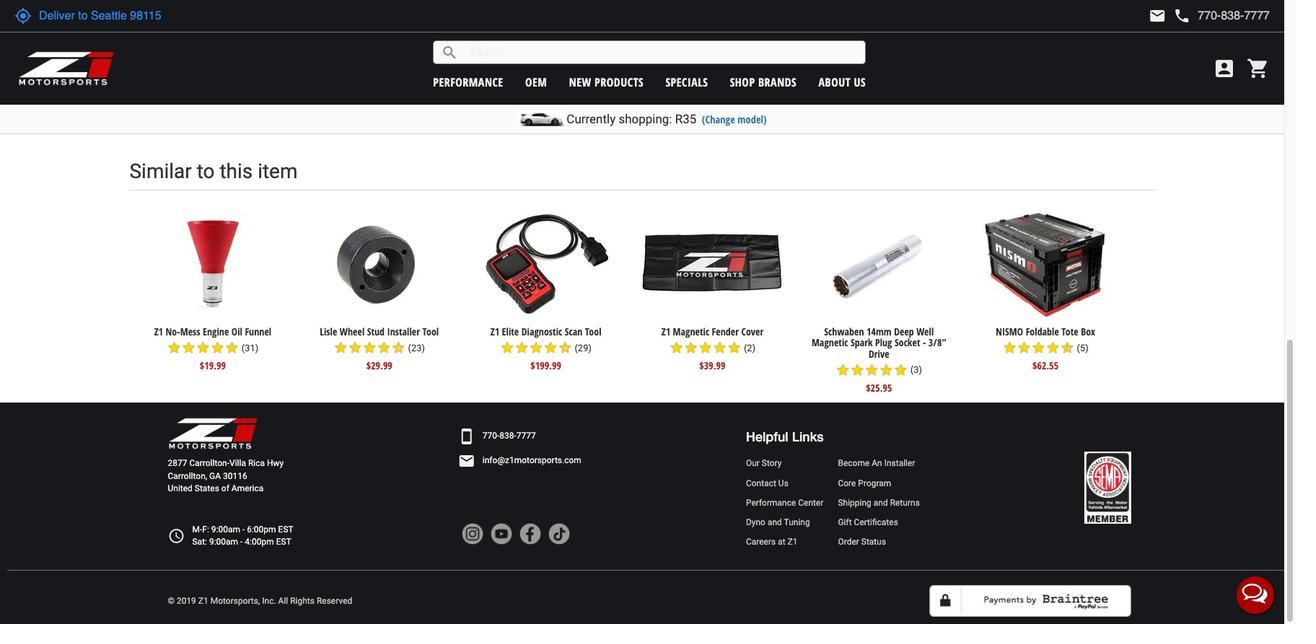 Task type: describe. For each thing, give the bounding box(es) containing it.
phone link
[[1174, 7, 1270, 25]]

gift certificates
[[838, 517, 899, 528]]

838-
[[500, 431, 517, 441]]

30116
[[223, 471, 247, 481]]

star_half for z1 elite diagnostic scan tool star star star star star_half (29) $199.99
[[558, 341, 573, 355]]

- inside schwaben 14mm deep well magnetic spark plug socket - 3/8" drive star star star star star (3) $25.95
[[923, 336, 926, 349]]

core program link
[[838, 478, 920, 490]]

performance link
[[433, 74, 504, 90]]

account_box
[[1213, 57, 1237, 80]]

gift certificates link
[[838, 517, 920, 529]]

4:00pm
[[245, 537, 274, 547]]

mail
[[1149, 7, 1167, 25]]

z1 for $39.99
[[662, 325, 671, 338]]

us for contact us
[[779, 478, 789, 488]]

no-
[[166, 325, 180, 338]]

shop brands
[[730, 74, 797, 90]]

$6.95
[[244, 101, 265, 114]]

email info@z1motorsports.com
[[458, 453, 582, 470]]

oem link
[[525, 74, 547, 90]]

z1 motorsports logo image
[[18, 51, 115, 87]]

schwaben for schwaben 6" stainless steel digital caliper $33.95
[[685, 55, 725, 69]]

tote
[[1062, 325, 1079, 338]]

schwaben for schwaben 9 piece scraper hook and pick $35.95
[[433, 55, 473, 69]]

$29.99
[[366, 359, 393, 373]]

stud
[[367, 325, 385, 338]]

(5)
[[1077, 343, 1089, 353]]

engine
[[203, 325, 229, 338]]

magnetic inside schwaben 14mm deep well magnetic spark plug socket - 3/8" drive star star star star star (3) $25.95
[[812, 336, 849, 349]]

become an installer
[[838, 459, 916, 469]]

sat:
[[192, 537, 207, 547]]

tool for z1 elite diagnostic scan tool star star star star star_half (29) $199.99
[[585, 325, 602, 338]]

$25.95
[[866, 381, 892, 395]]

carrollton,
[[168, 471, 207, 481]]

hwy
[[267, 459, 284, 469]]

villa
[[230, 459, 246, 469]]

certificates
[[854, 517, 899, 528]]

©
[[168, 596, 175, 606]]

2 vertical spatial -
[[240, 537, 243, 547]]

story
[[762, 459, 782, 469]]

center
[[799, 498, 824, 508]]

z1 company logo image
[[168, 417, 258, 451]]

(3)
[[911, 365, 923, 376]]

rica
[[248, 459, 265, 469]]

$35.95
[[491, 83, 518, 96]]

performance center link
[[746, 497, 824, 509]]

our
[[746, 459, 760, 469]]

helpful links
[[746, 429, 824, 445]]

tool for lisle wheel stud installer tool star star star star star_half (23) $29.99
[[423, 325, 439, 338]]

returns
[[891, 498, 920, 508]]

foldable
[[1026, 325, 1060, 338]]

$62.55
[[1033, 359, 1059, 373]]

Search search field
[[459, 41, 866, 63]]

shopping_cart link
[[1244, 57, 1270, 80]]

schwaben 9 piece scraper hook and pick $35.95
[[433, 55, 576, 96]]

$199.99
[[531, 359, 562, 373]]

all
[[278, 596, 288, 606]]

similar
[[130, 159, 192, 183]]

tiktok link image
[[548, 523, 570, 545]]

770-
[[483, 431, 500, 441]]

info@z1motorsports.com link
[[483, 455, 582, 467]]

diagnostic
[[522, 325, 562, 338]]

new
[[569, 74, 592, 90]]

1 vertical spatial installer
[[885, 459, 916, 469]]

stainless
[[739, 55, 774, 69]]

schwaben for schwaben 14mm deep well magnetic spark plug socket - 3/8" drive star star star star star (3) $25.95
[[825, 325, 864, 338]]

(29)
[[575, 343, 592, 353]]

performance
[[433, 74, 504, 90]]

z1 for star
[[154, 325, 163, 338]]

lisle
[[320, 325, 337, 338]]

star_half for lisle wheel stud installer tool star star star star star_half (23) $29.99
[[391, 341, 406, 355]]

scan
[[565, 325, 583, 338]]

drive
[[869, 347, 890, 361]]

shopping_cart
[[1247, 57, 1270, 80]]

email
[[458, 453, 476, 470]]

$39.99
[[700, 359, 726, 373]]

and for returns
[[874, 498, 888, 508]]

about
[[819, 74, 851, 90]]

schwaben 14mm deep well magnetic spark plug socket - 3/8" drive star star star star star (3) $25.95
[[812, 325, 947, 395]]

contact us
[[746, 478, 789, 488]]

elite
[[502, 325, 519, 338]]

digital
[[798, 55, 824, 69]]

shop brands link
[[730, 74, 797, 90]]

about us link
[[819, 74, 866, 90]]

tuning
[[784, 517, 810, 528]]

become
[[838, 459, 870, 469]]

shipping and returns
[[838, 498, 920, 508]]

funnel
[[245, 325, 272, 338]]



Task type: locate. For each thing, give the bounding box(es) containing it.
3/8"
[[929, 336, 947, 349]]

instagram link image
[[462, 523, 483, 545]]

z1 magnetic fender cover star star star star star (2) $39.99
[[662, 325, 764, 373]]

(23)
[[408, 343, 425, 353]]

about us
[[819, 74, 866, 90]]

star_half inside lisle wheel stud installer tool star star star star star_half (23) $29.99
[[391, 341, 406, 355]]

magnetic left fender
[[673, 325, 710, 338]]

z1 left elite
[[491, 325, 500, 338]]

of
[[221, 483, 229, 493]]

schwaben inside "schwaben 6" stainless steel digital caliper $33.95"
[[685, 55, 725, 69]]

contact us link
[[746, 478, 824, 490]]

m-
[[192, 525, 202, 535]]

oem
[[525, 74, 547, 90]]

est
[[278, 525, 294, 535], [276, 537, 291, 547]]

0 horizontal spatial magnetic
[[673, 325, 710, 338]]

smartphone 770-838-7777
[[458, 428, 536, 445]]

careers at z1
[[746, 537, 798, 547]]

1 horizontal spatial tool
[[585, 325, 602, 338]]

america
[[232, 483, 264, 493]]

schwaben inside schwaben 9 piece scraper hook and pick $35.95
[[433, 55, 473, 69]]

est right 6:00pm
[[278, 525, 294, 535]]

magnetic
[[673, 325, 710, 338], [812, 336, 849, 349]]

facebook link image
[[520, 523, 541, 545]]

tool up (23)
[[423, 325, 439, 338]]

z1 for (29)
[[491, 325, 500, 338]]

0 horizontal spatial star_half
[[391, 341, 406, 355]]

brands
[[759, 74, 797, 90]]

z1
[[154, 325, 163, 338], [491, 325, 500, 338], [662, 325, 671, 338], [788, 537, 798, 547], [198, 596, 208, 606]]

z1 left fender
[[662, 325, 671, 338]]

star_half left (5)
[[1061, 341, 1075, 355]]

steel
[[776, 55, 795, 69]]

7777
[[517, 431, 536, 441]]

and
[[560, 55, 576, 69]]

magnetic inside z1 magnetic fender cover star star star star star (2) $39.99
[[673, 325, 710, 338]]

0 vertical spatial est
[[278, 525, 294, 535]]

order
[[838, 537, 860, 547]]

deep
[[894, 325, 914, 338]]

0 horizontal spatial us
[[779, 478, 789, 488]]

and for tuning
[[768, 517, 782, 528]]

to
[[197, 159, 215, 183]]

- left 4:00pm
[[240, 537, 243, 547]]

reserved
[[317, 596, 352, 606]]

access_time m-f: 9:00am - 6:00pm est sat: 9:00am - 4:00pm est
[[168, 525, 294, 547]]

currently
[[567, 112, 616, 126]]

1 vertical spatial and
[[768, 517, 782, 528]]

tool up (29)
[[585, 325, 602, 338]]

become an installer link
[[838, 458, 920, 470]]

- left 6:00pm
[[242, 525, 245, 535]]

well
[[917, 325, 934, 338]]

1 horizontal spatial installer
[[885, 459, 916, 469]]

schwaben left 9
[[433, 55, 473, 69]]

2 horizontal spatial star_half
[[1061, 341, 1075, 355]]

order status link
[[838, 536, 920, 549]]

star_half inside nismo foldable tote box star star star star star_half (5) $62.55
[[1061, 341, 1075, 355]]

0 horizontal spatial schwaben
[[433, 55, 473, 69]]

and right dyno
[[768, 517, 782, 528]]

installer right an
[[885, 459, 916, 469]]

my_location
[[14, 7, 32, 25]]

schwaben up specials
[[685, 55, 725, 69]]

-
[[923, 336, 926, 349], [242, 525, 245, 535], [240, 537, 243, 547]]

dyno
[[746, 517, 766, 528]]

shipping
[[838, 498, 872, 508]]

schwaben 6" stainless steel digital caliper $33.95
[[685, 55, 824, 96]]

- left the 3/8"
[[923, 336, 926, 349]]

1 horizontal spatial star_half
[[558, 341, 573, 355]]

sema member logo image
[[1085, 452, 1131, 524]]

z1 inside z1 elite diagnostic scan tool star star star star star_half (29) $199.99
[[491, 325, 500, 338]]

smartphone
[[458, 428, 476, 445]]

1 vertical spatial -
[[242, 525, 245, 535]]

3 star_half from the left
[[1061, 341, 1075, 355]]

(change
[[702, 113, 735, 126]]

nismo
[[996, 325, 1024, 338]]

1 tool from the left
[[423, 325, 439, 338]]

new products link
[[569, 74, 644, 90]]

1 vertical spatial est
[[276, 537, 291, 547]]

1 star_half from the left
[[391, 341, 406, 355]]

2 star_half from the left
[[558, 341, 573, 355]]

model)
[[738, 113, 767, 126]]

info@z1motorsports.com
[[483, 456, 582, 466]]

fender
[[712, 325, 739, 338]]

1 horizontal spatial and
[[874, 498, 888, 508]]

0 vertical spatial us
[[854, 74, 866, 90]]

(change model) link
[[702, 113, 767, 126]]

ga
[[209, 471, 221, 481]]

us for about us
[[854, 74, 866, 90]]

z1 right at
[[788, 537, 798, 547]]

wheel
[[340, 325, 365, 338]]

0 horizontal spatial tool
[[423, 325, 439, 338]]

and
[[874, 498, 888, 508], [768, 517, 782, 528]]

account_box link
[[1210, 57, 1240, 80]]

(2)
[[744, 343, 756, 353]]

gift
[[838, 517, 852, 528]]

star
[[167, 341, 182, 355], [182, 341, 196, 355], [196, 341, 210, 355], [210, 341, 225, 355], [225, 341, 239, 355], [334, 341, 348, 355], [348, 341, 363, 355], [363, 341, 377, 355], [377, 341, 391, 355], [500, 341, 515, 355], [515, 341, 529, 355], [529, 341, 544, 355], [544, 341, 558, 355], [670, 341, 684, 355], [684, 341, 699, 355], [699, 341, 713, 355], [713, 341, 727, 355], [727, 341, 742, 355], [1003, 341, 1017, 355], [1017, 341, 1032, 355], [1032, 341, 1046, 355], [1046, 341, 1061, 355], [836, 363, 851, 377], [851, 363, 865, 377], [865, 363, 880, 377], [880, 363, 894, 377], [894, 363, 908, 377]]

1 vertical spatial 9:00am
[[209, 537, 238, 547]]

z1 inside z1 magnetic fender cover star star star star star (2) $39.99
[[662, 325, 671, 338]]

links
[[792, 429, 824, 445]]

an
[[872, 459, 883, 469]]

9:00am right sat: on the bottom of page
[[209, 537, 238, 547]]

1 vertical spatial us
[[779, 478, 789, 488]]

1 horizontal spatial magnetic
[[812, 336, 849, 349]]

dyno and tuning
[[746, 517, 810, 528]]

6"
[[728, 55, 737, 69]]

motorsports,
[[211, 596, 260, 606]]

installer
[[387, 325, 420, 338], [885, 459, 916, 469]]

0 vertical spatial -
[[923, 336, 926, 349]]

star_half left (29)
[[558, 341, 573, 355]]

products
[[595, 74, 644, 90]]

2019
[[177, 596, 196, 606]]

carrollton-
[[189, 459, 230, 469]]

schwaben
[[433, 55, 473, 69], [685, 55, 725, 69], [825, 325, 864, 338]]

installer inside lisle wheel stud installer tool star star star star star_half (23) $29.99
[[387, 325, 420, 338]]

star_half inside z1 elite diagnostic scan tool star star star star star_half (29) $199.99
[[558, 341, 573, 355]]

z1 left no-
[[154, 325, 163, 338]]

2 horizontal spatial schwaben
[[825, 325, 864, 338]]

tool inside lisle wheel stud installer tool star star star star star_half (23) $29.99
[[423, 325, 439, 338]]

and down core program link
[[874, 498, 888, 508]]

est right 4:00pm
[[276, 537, 291, 547]]

schwaben inside schwaben 14mm deep well magnetic spark plug socket - 3/8" drive star star star star star (3) $25.95
[[825, 325, 864, 338]]

star_half left (23)
[[391, 341, 406, 355]]

tool
[[423, 325, 439, 338], [585, 325, 602, 338]]

2 tool from the left
[[585, 325, 602, 338]]

careers
[[746, 537, 776, 547]]

contact
[[746, 478, 777, 488]]

magnetic left "spark"
[[812, 336, 849, 349]]

0 vertical spatial installer
[[387, 325, 420, 338]]

0 horizontal spatial and
[[768, 517, 782, 528]]

installer up (23)
[[387, 325, 420, 338]]

1 horizontal spatial us
[[854, 74, 866, 90]]

shop
[[730, 74, 755, 90]]

rights
[[290, 596, 315, 606]]

phone
[[1174, 7, 1191, 25]]

specials link
[[666, 74, 708, 90]]

this
[[220, 159, 253, 183]]

search
[[441, 44, 459, 61]]

770-838-7777 link
[[483, 430, 536, 443]]

pick
[[497, 66, 512, 80]]

mess
[[180, 325, 200, 338]]

status
[[862, 537, 886, 547]]

star_half
[[391, 341, 406, 355], [558, 341, 573, 355], [1061, 341, 1075, 355]]

youtube link image
[[491, 523, 512, 545]]

z1 inside z1 no-mess engine oil funnel star star star star star (31) $19.99
[[154, 325, 163, 338]]

0 vertical spatial and
[[874, 498, 888, 508]]

1 horizontal spatial schwaben
[[685, 55, 725, 69]]

tool inside z1 elite diagnostic scan tool star star star star star_half (29) $199.99
[[585, 325, 602, 338]]

piece
[[483, 55, 503, 69]]

0 horizontal spatial installer
[[387, 325, 420, 338]]

us down the our story link
[[779, 478, 789, 488]]

core program
[[838, 478, 892, 488]]

performance center
[[746, 498, 824, 508]]

united
[[168, 483, 193, 493]]

z1 right 2019
[[198, 596, 208, 606]]

our story
[[746, 459, 782, 469]]

us right about
[[854, 74, 866, 90]]

© 2019 z1 motorsports, inc. all rights reserved
[[168, 596, 352, 606]]

schwaben left 14mm
[[825, 325, 864, 338]]

9:00am right f:
[[211, 525, 240, 535]]

0 vertical spatial 9:00am
[[211, 525, 240, 535]]



Task type: vqa. For each thing, say whether or not it's contained in the screenshot.


